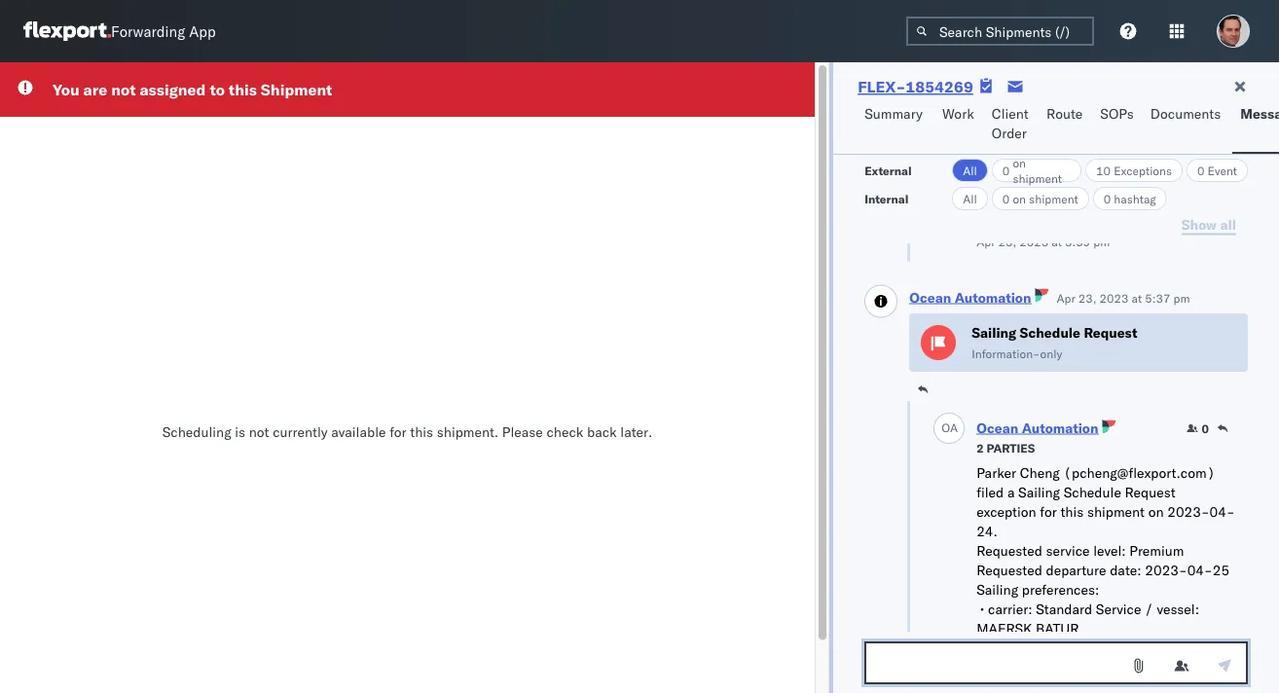Task type: vqa. For each thing, say whether or not it's contained in the screenshot.
On within the Parker Cheng (pcheng@flexport.com) filed a Sailing Schedule Request exception for this shipment on
yes



Task type: describe. For each thing, give the bounding box(es) containing it.
preferences:
[[1022, 582, 1099, 599]]

is
[[235, 424, 245, 441]]

hashtag
[[1114, 191, 1156, 206]]

exceptions
[[1114, 163, 1172, 178]]

pm for apr 23, 2023 at 3:39 pm
[[1093, 235, 1110, 250]]

1 vertical spatial ocean automation
[[977, 420, 1099, 437]]

service
[[1046, 543, 1090, 560]]

0 on shipment for 10
[[1003, 155, 1062, 185]]

apr for apr 23, 2023 at 3:39 pm
[[977, 235, 995, 250]]

forwarding app
[[111, 22, 216, 40]]

client
[[992, 105, 1029, 122]]

work button
[[935, 96, 984, 154]]

/
[[1145, 601, 1153, 618]]

client order button
[[984, 96, 1039, 154]]

2023-04- 24.
[[977, 504, 1235, 540]]

0 hashtag
[[1104, 191, 1156, 206]]

0 inside button
[[1202, 422, 1209, 436]]

you
[[53, 80, 79, 99]]

automation for the top ocean automation button
[[955, 289, 1031, 306]]

external
[[865, 163, 912, 178]]

shipment.
[[437, 424, 499, 441]]

0 down order
[[1003, 163, 1010, 178]]

event
[[1208, 163, 1237, 178]]

Search Shipments (/) text field
[[906, 17, 1094, 46]]

documents button
[[1143, 96, 1233, 154]]

04- inside 2023-04- 24.
[[1210, 504, 1235, 521]]

23, for apr 23, 2023 at 3:39 pm
[[998, 235, 1017, 250]]

2 requested from the top
[[977, 562, 1043, 579]]

flexport. image
[[23, 21, 111, 41]]

later.
[[620, 424, 653, 441]]

0 event
[[1197, 163, 1237, 178]]

information-
[[972, 347, 1040, 361]]

1 requested from the top
[[977, 543, 1043, 560]]

5:37
[[1145, 291, 1171, 306]]

sailing schedule request information-only
[[972, 325, 1138, 361]]

scheduling
[[162, 424, 231, 441]]

schedule inside parker cheng (pcheng@flexport.com) filed a sailing schedule request exception for this shipment on
[[1064, 484, 1121, 501]]

at for 3:39
[[1052, 235, 1062, 250]]

request inside parker cheng (pcheng@flexport.com) filed a sailing schedule request exception for this shipment on
[[1125, 484, 1176, 501]]

2023- inside requested service level: premium requested departure date: 2023-04-25 sailing preferences: • carrier: standard service / vessel: maersk batur
[[1145, 562, 1187, 579]]

flex-
[[858, 77, 906, 96]]

summary button
[[857, 96, 935, 154]]

shipment
[[261, 80, 332, 99]]

are
[[83, 80, 107, 99]]

sailing inside parker cheng (pcheng@flexport.com) filed a sailing schedule request exception for this shipment on
[[1018, 484, 1060, 501]]

2 parties button
[[977, 439, 1035, 456]]

o
[[942, 421, 950, 436]]

flex-1854269
[[858, 77, 973, 96]]

ocean for the top ocean automation button
[[909, 289, 951, 306]]

10 exceptions
[[1096, 163, 1172, 178]]

not for is
[[249, 424, 269, 441]]

all button for external
[[952, 159, 988, 182]]

0 left event
[[1197, 163, 1205, 178]]

check
[[547, 424, 584, 441]]

a
[[950, 421, 958, 436]]

apr for apr 23, 2023 at 5:37 pm
[[1057, 291, 1076, 306]]

23, for apr 23, 2023 at 5:37 pm
[[1079, 291, 1097, 306]]

on for 10 exceptions
[[1013, 155, 1026, 170]]

requested service level: premium requested departure date: 2023-04-25 sailing preferences: • carrier: standard service / vessel: maersk batur
[[977, 543, 1230, 638]]

a
[[1008, 484, 1015, 501]]

2023 for 5:37
[[1100, 291, 1129, 306]]

sailing inside requested service level: premium requested departure date: 2023-04-25 sailing preferences: • carrier: standard service / vessel: maersk batur
[[977, 582, 1019, 599]]

04- inside requested service level: premium requested departure date: 2023-04-25 sailing preferences: • carrier: standard service / vessel: maersk batur
[[1187, 562, 1213, 579]]

summary
[[865, 105, 923, 122]]

forwarding app link
[[23, 21, 216, 41]]

on for 0 hashtag
[[1013, 191, 1026, 206]]

batur
[[1036, 621, 1079, 638]]

vessel:
[[1157, 601, 1199, 618]]

app
[[189, 22, 216, 40]]

pm for apr 23, 2023 at 5:37 pm
[[1174, 291, 1190, 306]]

standard
[[1036, 601, 1093, 618]]

0 up the apr 23, 2023 at 3:39 pm
[[1003, 191, 1010, 206]]

0 vertical spatial ocean automation
[[909, 289, 1031, 306]]

order
[[992, 125, 1027, 142]]

parties
[[987, 441, 1035, 456]]

apr 23, 2023 at 3:39 pm
[[977, 235, 1110, 250]]

to
[[210, 80, 225, 99]]



Task type: locate. For each thing, give the bounding box(es) containing it.
2 vertical spatial shipment
[[1087, 504, 1145, 521]]

service
[[1096, 601, 1141, 618]]

for down cheng
[[1040, 504, 1057, 521]]

0 vertical spatial this
[[229, 80, 257, 99]]

schedule up 2023-04- 24.
[[1064, 484, 1121, 501]]

0 vertical spatial 04-
[[1210, 504, 1235, 521]]

1 vertical spatial not
[[249, 424, 269, 441]]

work
[[942, 105, 974, 122]]

this right to
[[229, 80, 257, 99]]

shipment up the apr 23, 2023 at 3:39 pm
[[1029, 191, 1079, 206]]

apr left the 3:39
[[977, 235, 995, 250]]

2023 left the 5:37
[[1100, 291, 1129, 306]]

0 on shipment for 0
[[1003, 191, 1079, 206]]

10
[[1096, 163, 1111, 178]]

0 horizontal spatial pm
[[1093, 235, 1110, 250]]

ocean automation button up "information-"
[[909, 289, 1031, 306]]

1 vertical spatial 2023
[[1100, 291, 1129, 306]]

for
[[390, 424, 407, 441], [1040, 504, 1057, 521]]

at
[[1052, 235, 1062, 250], [1132, 291, 1142, 306]]

2 vertical spatial this
[[1061, 504, 1084, 521]]

0 vertical spatial at
[[1052, 235, 1062, 250]]

messa button
[[1233, 96, 1279, 154]]

0 horizontal spatial 23,
[[998, 235, 1017, 250]]

filed
[[977, 484, 1004, 501]]

date:
[[1110, 562, 1142, 579]]

for inside parker cheng (pcheng@flexport.com) filed a sailing schedule request exception for this shipment on
[[1040, 504, 1057, 521]]

apr 23, 2023 at 5:37 pm
[[1057, 291, 1190, 306]]

forwarding
[[111, 22, 185, 40]]

1 vertical spatial 23,
[[1079, 291, 1097, 306]]

internal
[[865, 191, 909, 206]]

premium
[[1130, 543, 1184, 560]]

you are not assigned to this shipment
[[53, 80, 332, 99]]

1 vertical spatial pm
[[1174, 291, 1190, 306]]

0 vertical spatial for
[[390, 424, 407, 441]]

1 all from the top
[[963, 163, 977, 178]]

0 horizontal spatial this
[[229, 80, 257, 99]]

None text field
[[865, 642, 1248, 684]]

cheng
[[1020, 465, 1060, 482]]

1 vertical spatial all
[[963, 191, 977, 206]]

0 on shipment
[[1003, 155, 1062, 185], [1003, 191, 1079, 206]]

ocean for bottommost ocean automation button
[[977, 420, 1019, 437]]

1 horizontal spatial at
[[1132, 291, 1142, 306]]

apr
[[977, 235, 995, 250], [1057, 291, 1076, 306]]

pm right the 3:39
[[1093, 235, 1110, 250]]

1 horizontal spatial apr
[[1057, 291, 1076, 306]]

schedule up only
[[1020, 325, 1081, 342]]

1 vertical spatial sailing
[[1018, 484, 1060, 501]]

ocean
[[909, 289, 951, 306], [977, 420, 1019, 437]]

apr up sailing schedule request information-only
[[1057, 291, 1076, 306]]

on up premium
[[1148, 504, 1164, 521]]

on up the apr 23, 2023 at 3:39 pm
[[1013, 191, 1026, 206]]

shipment down order
[[1013, 171, 1062, 185]]

currently
[[273, 424, 328, 441]]

1 vertical spatial automation
[[1022, 420, 1099, 437]]

automation
[[955, 289, 1031, 306], [1022, 420, 1099, 437]]

1 vertical spatial schedule
[[1064, 484, 1121, 501]]

automation up "information-"
[[955, 289, 1031, 306]]

0 vertical spatial 2023-
[[1167, 504, 1210, 521]]

1854269
[[906, 77, 973, 96]]

0 horizontal spatial apr
[[977, 235, 995, 250]]

this up "service"
[[1061, 504, 1084, 521]]

sailing
[[972, 325, 1017, 342], [1018, 484, 1060, 501], [977, 582, 1019, 599]]

back
[[587, 424, 617, 441]]

2 horizontal spatial this
[[1061, 504, 1084, 521]]

24.
[[977, 523, 998, 540]]

all for internal
[[963, 191, 977, 206]]

1 vertical spatial this
[[410, 424, 433, 441]]

o a
[[942, 421, 958, 436]]

1 vertical spatial 04-
[[1187, 562, 1213, 579]]

23, left the 3:39
[[998, 235, 1017, 250]]

all for external
[[963, 163, 977, 178]]

1 vertical spatial ocean automation button
[[977, 420, 1099, 437]]

this inside parker cheng (pcheng@flexport.com) filed a sailing schedule request exception for this shipment on
[[1061, 504, 1084, 521]]

at for 5:37
[[1132, 291, 1142, 306]]

all button for internal
[[952, 187, 988, 210]]

sailing up "information-"
[[972, 325, 1017, 342]]

0 vertical spatial sailing
[[972, 325, 1017, 342]]

sailing down cheng
[[1018, 484, 1060, 501]]

on
[[1013, 155, 1026, 170], [1013, 191, 1026, 206], [1148, 504, 1164, 521]]

route button
[[1039, 96, 1093, 154]]

0 horizontal spatial not
[[111, 80, 136, 99]]

this
[[229, 80, 257, 99], [410, 424, 433, 441], [1061, 504, 1084, 521]]

0 horizontal spatial for
[[390, 424, 407, 441]]

0 vertical spatial request
[[1084, 325, 1138, 342]]

shipment inside parker cheng (pcheng@flexport.com) filed a sailing schedule request exception for this shipment on
[[1087, 504, 1145, 521]]

request down apr 23, 2023 at 5:37 pm
[[1084, 325, 1138, 342]]

0 left hashtag
[[1104, 191, 1111, 206]]

3:39
[[1065, 235, 1090, 250]]

pm
[[1093, 235, 1110, 250], [1174, 291, 1190, 306]]

schedule inside sailing schedule request information-only
[[1020, 325, 1081, 342]]

2 parties
[[977, 441, 1035, 456]]

1 vertical spatial requested
[[977, 562, 1043, 579]]

2
[[977, 441, 984, 456]]

all button
[[952, 159, 988, 182], [952, 187, 988, 210]]

automation up cheng
[[1022, 420, 1099, 437]]

client order
[[992, 105, 1029, 142]]

1 vertical spatial 0 on shipment
[[1003, 191, 1079, 206]]

0 vertical spatial automation
[[955, 289, 1031, 306]]

this left shipment.
[[410, 424, 433, 441]]

parker
[[977, 465, 1016, 482]]

0 vertical spatial schedule
[[1020, 325, 1081, 342]]

0 vertical spatial requested
[[977, 543, 1043, 560]]

2 vertical spatial on
[[1148, 504, 1164, 521]]

sailing up carrier: on the right of the page
[[977, 582, 1019, 599]]

0 horizontal spatial at
[[1052, 235, 1062, 250]]

1 horizontal spatial pm
[[1174, 291, 1190, 306]]

on down order
[[1013, 155, 1026, 170]]

shipment up level:
[[1087, 504, 1145, 521]]

all
[[963, 163, 977, 178], [963, 191, 977, 206]]

04-
[[1210, 504, 1235, 521], [1187, 562, 1213, 579]]

departure
[[1046, 562, 1106, 579]]

pm right the 5:37
[[1174, 291, 1190, 306]]

ocean automation
[[909, 289, 1031, 306], [977, 420, 1099, 437]]

shipment for 0
[[1029, 191, 1079, 206]]

0 vertical spatial ocean automation button
[[909, 289, 1031, 306]]

0 vertical spatial 23,
[[998, 235, 1017, 250]]

0 vertical spatial 0 on shipment
[[1003, 155, 1062, 185]]

04- up "vessel:"
[[1187, 562, 1213, 579]]

0 on shipment down order
[[1003, 155, 1062, 185]]

on inside parker cheng (pcheng@flexport.com) filed a sailing schedule request exception for this shipment on
[[1148, 504, 1164, 521]]

ocean automation button up parties at the bottom of page
[[977, 420, 1099, 437]]

automation for bottommost ocean automation button
[[1022, 420, 1099, 437]]

1 all button from the top
[[952, 159, 988, 182]]

0 on shipment up the apr 23, 2023 at 3:39 pm
[[1003, 191, 1079, 206]]

2 all button from the top
[[952, 187, 988, 210]]

1 horizontal spatial ocean
[[977, 420, 1019, 437]]

not for are
[[111, 80, 136, 99]]

documents
[[1151, 105, 1221, 122]]

not right the are
[[111, 80, 136, 99]]

2023- inside 2023-04- 24.
[[1167, 504, 1210, 521]]

available
[[331, 424, 386, 441]]

04- up 25
[[1210, 504, 1235, 521]]

1 vertical spatial for
[[1040, 504, 1057, 521]]

scheduling is not currently available for this shipment. please check back later.
[[162, 424, 653, 441]]

2023
[[1020, 235, 1049, 250], [1100, 291, 1129, 306]]

2 all from the top
[[963, 191, 977, 206]]

carrier:
[[988, 601, 1033, 618]]

1 vertical spatial shipment
[[1029, 191, 1079, 206]]

0 vertical spatial on
[[1013, 155, 1026, 170]]

ocean automation button
[[909, 289, 1031, 306], [977, 420, 1099, 437]]

1 vertical spatial on
[[1013, 191, 1026, 206]]

request down (pcheng@flexport.com)
[[1125, 484, 1176, 501]]

0 horizontal spatial ocean
[[909, 289, 951, 306]]

1 horizontal spatial 2023
[[1100, 291, 1129, 306]]

0 vertical spatial not
[[111, 80, 136, 99]]

not
[[111, 80, 136, 99], [249, 424, 269, 441]]

sops
[[1100, 105, 1134, 122]]

1 vertical spatial all button
[[952, 187, 988, 210]]

requested up carrier: on the right of the page
[[977, 562, 1043, 579]]

1 vertical spatial request
[[1125, 484, 1176, 501]]

1 horizontal spatial for
[[1040, 504, 1057, 521]]

2 vertical spatial sailing
[[977, 582, 1019, 599]]

1 0 on shipment from the top
[[1003, 155, 1062, 185]]

maersk
[[977, 621, 1032, 638]]

flex-1854269 link
[[858, 77, 973, 96]]

1 horizontal spatial this
[[410, 424, 433, 441]]

2023- down premium
[[1145, 562, 1187, 579]]

0 vertical spatial shipment
[[1013, 171, 1062, 185]]

assigned
[[140, 80, 206, 99]]

sops button
[[1093, 96, 1143, 154]]

2023- up premium
[[1167, 504, 1210, 521]]

ocean automation up "information-"
[[909, 289, 1031, 306]]

shipment for 10
[[1013, 171, 1062, 185]]

•
[[980, 601, 985, 618]]

0 vertical spatial all button
[[952, 159, 988, 182]]

1 vertical spatial apr
[[1057, 291, 1076, 306]]

0 horizontal spatial 2023
[[1020, 235, 1049, 250]]

0 vertical spatial ocean
[[909, 289, 951, 306]]

only
[[1040, 347, 1062, 361]]

2023 for 3:39
[[1020, 235, 1049, 250]]

0 button
[[1187, 421, 1209, 437]]

level:
[[1093, 543, 1126, 560]]

23, up sailing schedule request information-only
[[1079, 291, 1097, 306]]

1 vertical spatial at
[[1132, 291, 1142, 306]]

exception
[[977, 504, 1037, 521]]

schedule
[[1020, 325, 1081, 342], [1064, 484, 1121, 501]]

2023 left the 3:39
[[1020, 235, 1049, 250]]

messa
[[1240, 105, 1279, 122]]

0 up (pcheng@flexport.com)
[[1202, 422, 1209, 436]]

2 0 on shipment from the top
[[1003, 191, 1079, 206]]

parker cheng (pcheng@flexport.com) filed a sailing schedule request exception for this shipment on
[[977, 465, 1215, 521]]

1 horizontal spatial not
[[249, 424, 269, 441]]

1 vertical spatial ocean
[[977, 420, 1019, 437]]

request
[[1084, 325, 1138, 342], [1125, 484, 1176, 501]]

1 horizontal spatial 23,
[[1079, 291, 1097, 306]]

at left the 5:37
[[1132, 291, 1142, 306]]

please
[[502, 424, 543, 441]]

0 vertical spatial all
[[963, 163, 977, 178]]

1 vertical spatial 2023-
[[1145, 562, 1187, 579]]

25
[[1213, 562, 1230, 579]]

request inside sailing schedule request information-only
[[1084, 325, 1138, 342]]

0 vertical spatial pm
[[1093, 235, 1110, 250]]

(pcheng@flexport.com)
[[1064, 465, 1215, 482]]

0 vertical spatial apr
[[977, 235, 995, 250]]

for right available
[[390, 424, 407, 441]]

requested down 24. at the bottom of the page
[[977, 543, 1043, 560]]

route
[[1047, 105, 1083, 122]]

not right 'is'
[[249, 424, 269, 441]]

2023-
[[1167, 504, 1210, 521], [1145, 562, 1187, 579]]

ocean automation up parties at the bottom of page
[[977, 420, 1099, 437]]

sailing inside sailing schedule request information-only
[[972, 325, 1017, 342]]

0
[[1003, 163, 1010, 178], [1197, 163, 1205, 178], [1003, 191, 1010, 206], [1104, 191, 1111, 206], [1202, 422, 1209, 436]]

at left the 3:39
[[1052, 235, 1062, 250]]

0 vertical spatial 2023
[[1020, 235, 1049, 250]]



